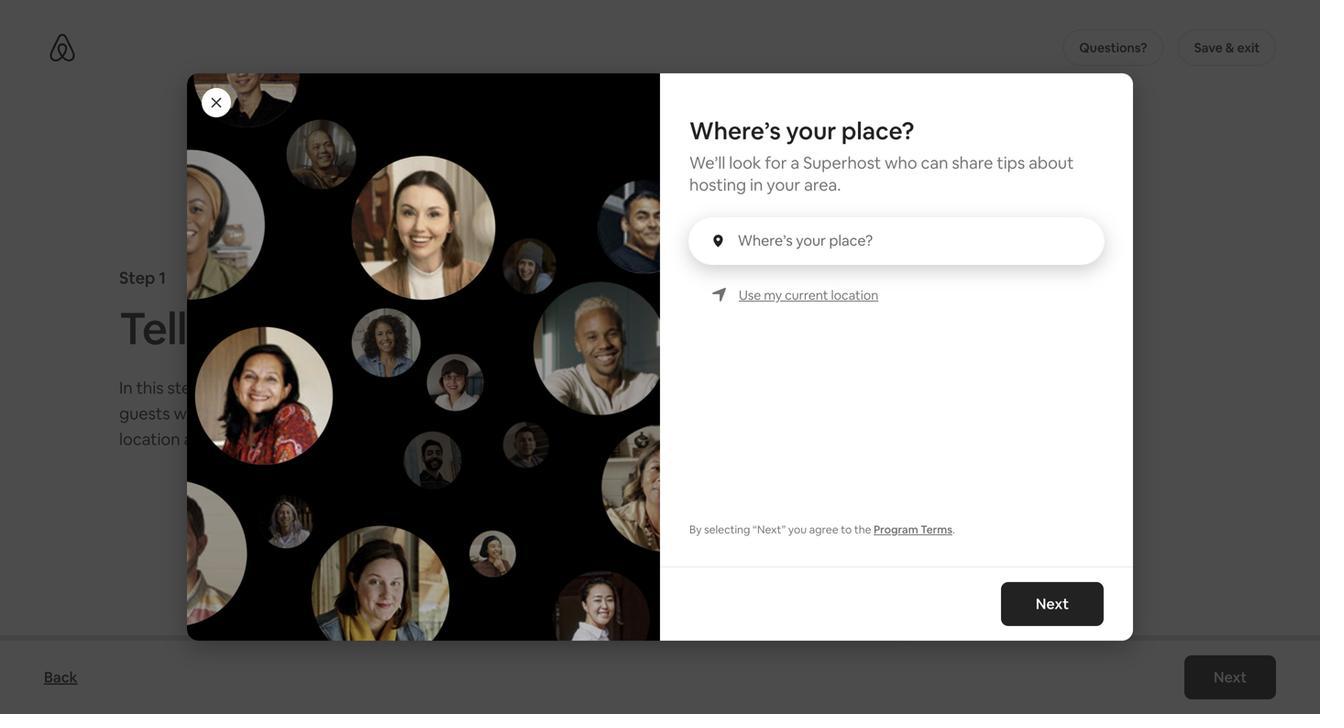 Task type: describe. For each thing, give the bounding box(es) containing it.
one-
[[482, 382, 534, 413]]

save & exit button
[[1178, 29, 1276, 66]]

your up 'superhost'
[[786, 115, 836, 146]]

location inside button
[[831, 287, 879, 303]]

ask
[[245, 377, 270, 399]]

current
[[785, 287, 828, 303]]

look
[[729, 152, 761, 174]]

questions?
[[1079, 39, 1147, 56]]

we'll inside get one-to-one guidance from a superhost we'll match you with an experienced host. they'll guide you over chat or video as you put your place on airbnb. you can also start on your own and get matched later.
[[435, 448, 467, 467]]

start on your own
[[435, 573, 557, 592]]

can inside in this step, we'll ask you which type of property you have and if guests will book the entire place or just a room. then let us know the location and how many guests can stay.
[[352, 429, 379, 450]]

0 vertical spatial us
[[196, 300, 241, 357]]

back
[[44, 668, 78, 687]]

which
[[305, 377, 350, 399]]

who
[[885, 152, 917, 174]]

from
[[724, 382, 778, 413]]

they'll
[[723, 448, 766, 467]]

you inside get matched with a superhost dialog
[[788, 523, 807, 537]]

1 horizontal spatial next
[[1214, 668, 1247, 687]]

step 1
[[119, 267, 166, 289]]

0 horizontal spatial guests
[[119, 403, 170, 424]]

get one-to-one guidance from a superhost we'll match you with an experienced host. they'll guide you over chat or video as you put your place on airbnb. you can also start on your own and get matched later.
[[435, 382, 882, 511]]

one
[[567, 382, 610, 413]]

in this step, we'll ask you which type of property you have and if guests will book the entire place or just a room. then let us know the location and how many guests can stay.
[[119, 377, 634, 450]]

a superhost
[[435, 410, 569, 441]]

area.
[[804, 174, 841, 196]]

how
[[216, 429, 248, 450]]

airbnb.
[[692, 470, 741, 489]]

just
[[386, 403, 413, 424]]

of
[[392, 377, 408, 399]]

you
[[744, 470, 769, 489]]

video
[[485, 470, 523, 489]]

us inside in this step, we'll ask you which type of property you have and if guests will book the entire place or just a room. then let us know the location and how many guests can stay.
[[543, 403, 560, 424]]

over
[[838, 448, 868, 467]]

questions? button
[[1063, 29, 1164, 66]]

1
[[159, 267, 166, 289]]

by selecting "next" you agree to the program terms .
[[689, 523, 955, 537]]

in
[[750, 174, 763, 196]]

save
[[1194, 39, 1223, 56]]

program
[[874, 523, 918, 537]]

.
[[953, 523, 955, 537]]

type
[[353, 377, 388, 399]]

then
[[477, 403, 516, 424]]

get
[[435, 382, 477, 413]]

book
[[201, 403, 240, 424]]

program terms link
[[874, 523, 953, 537]]

start
[[435, 573, 469, 592]]

you up 'then'
[[483, 377, 510, 399]]

a inside in this step, we'll ask you which type of property you have and if guests will book the entire place or just a room. then let us know the location and how many guests can stay.
[[417, 403, 426, 424]]

you up as
[[516, 448, 541, 467]]

selecting
[[704, 523, 750, 537]]

experienced
[[596, 448, 681, 467]]

know
[[563, 403, 604, 424]]

by
[[689, 523, 702, 537]]

or inside in this step, we'll ask you which type of property you have and if guests will book the entire place or just a room. then let us know the location and how many guests can stay.
[[366, 403, 382, 424]]

we'll
[[208, 377, 241, 399]]

own inside get one-to-one guidance from a superhost we'll match you with an experienced host. they'll guide you over chat or video as you put your place on airbnb. you can also start on your own and get matched later.
[[468, 492, 497, 511]]

match
[[470, 448, 513, 467]]

or inside get one-to-one guidance from a superhost we'll match you with an experienced host. they'll guide you over chat or video as you put your place on airbnb. you can also start on your own and get matched later.
[[468, 470, 482, 489]]

entire
[[273, 403, 317, 424]]

you up entire in the left of the page
[[274, 377, 301, 399]]

0 horizontal spatial and
[[184, 429, 212, 450]]

step,
[[167, 377, 205, 399]]

host.
[[684, 448, 719, 467]]

for
[[765, 152, 787, 174]]

guide
[[769, 448, 807, 467]]

your place
[[380, 300, 589, 357]]

terms
[[921, 523, 953, 537]]

1 horizontal spatial on
[[671, 470, 689, 489]]

superhost
[[803, 152, 881, 174]]

your right 'put' on the left bottom of the page
[[598, 470, 628, 489]]

as
[[526, 470, 541, 489]]

next inside get matched with a superhost dialog
[[1036, 595, 1069, 613]]

if
[[586, 377, 596, 399]]

my
[[764, 287, 782, 303]]

to
[[841, 523, 852, 537]]

on inside button
[[472, 573, 490, 592]]

save & exit
[[1194, 39, 1260, 56]]

guidance
[[615, 382, 719, 413]]



Task type: locate. For each thing, give the bounding box(es) containing it.
1 vertical spatial guests
[[297, 429, 348, 450]]

and left the if
[[554, 377, 582, 399]]

can down guide
[[772, 470, 796, 489]]

tell
[[119, 300, 187, 357]]

room.
[[429, 403, 474, 424]]

the right to
[[854, 523, 871, 537]]

place inside in this step, we'll ask you which type of property you have and if guests will book the entire place or just a room. then let us know the location and how many guests can stay.
[[321, 403, 362, 424]]

1 vertical spatial own
[[527, 573, 557, 592]]

1 horizontal spatial and
[[500, 492, 525, 511]]

your down for
[[767, 174, 801, 196]]

0 horizontal spatial next
[[1036, 595, 1069, 613]]

have
[[514, 377, 550, 399]]

0 horizontal spatial on
[[472, 573, 490, 592]]

your right start
[[493, 573, 524, 592]]

own inside button
[[527, 573, 557, 592]]

tell us about your place
[[119, 300, 589, 357]]

2 horizontal spatial on
[[865, 470, 882, 489]]

0 horizontal spatial place
[[321, 403, 362, 424]]

get
[[528, 492, 552, 511]]

later.
[[619, 492, 652, 511]]

you
[[274, 377, 301, 399], [483, 377, 510, 399], [516, 448, 541, 467], [810, 448, 835, 467], [544, 470, 568, 489], [788, 523, 807, 537]]

1 horizontal spatial or
[[468, 470, 482, 489]]

1 vertical spatial or
[[468, 470, 482, 489]]

a right for
[[791, 152, 800, 174]]

1 vertical spatial about
[[250, 300, 371, 357]]

we'll inside "where's your place? we'll look for a superhost who can share tips about hosting in your area."
[[689, 152, 725, 174]]

you up also
[[810, 448, 835, 467]]

this
[[136, 377, 164, 399]]

0 vertical spatial location
[[831, 287, 879, 303]]

about up which
[[250, 300, 371, 357]]

guests down the this on the bottom left
[[119, 403, 170, 424]]

the right know
[[608, 403, 634, 424]]

place inside get one-to-one guidance from a superhost we'll match you with an experienced host. they'll guide you over chat or video as you put your place on airbnb. you can also start on your own and get matched later.
[[631, 470, 668, 489]]

1 horizontal spatial location
[[831, 287, 879, 303]]

"next"
[[753, 523, 786, 537]]

your inside button
[[493, 573, 524, 592]]

location inside in this step, we'll ask you which type of property you have and if guests will book the entire place or just a room. then let us know the location and how many guests can stay.
[[119, 429, 180, 450]]

2 horizontal spatial can
[[921, 152, 948, 174]]

1 vertical spatial location
[[119, 429, 180, 450]]

next button inside get matched with a superhost dialog
[[1001, 582, 1104, 626]]

the down 'ask'
[[244, 403, 270, 424]]

exit
[[1237, 39, 1260, 56]]

and down 'will'
[[184, 429, 212, 450]]

1 horizontal spatial can
[[772, 470, 796, 489]]

0 horizontal spatial we'll
[[435, 448, 467, 467]]

0 vertical spatial we'll
[[689, 152, 725, 174]]

next
[[1036, 595, 1069, 613], [1214, 668, 1247, 687]]

1 horizontal spatial about
[[1029, 152, 1074, 174]]

tips
[[997, 152, 1025, 174]]

0 horizontal spatial a
[[417, 403, 426, 424]]

location right current
[[831, 287, 879, 303]]

chat
[[435, 470, 465, 489]]

0 horizontal spatial about
[[250, 300, 371, 357]]

we'll up hosting
[[689, 152, 725, 174]]

about inside "where's your place? we'll look for a superhost who can share tips about hosting in your area."
[[1029, 152, 1074, 174]]

or right chat
[[468, 470, 482, 489]]

where's
[[689, 115, 781, 146]]

use
[[739, 287, 761, 303]]

0 vertical spatial about
[[1029, 152, 1074, 174]]

the
[[244, 403, 270, 424], [608, 403, 634, 424], [854, 523, 871, 537]]

&
[[1225, 39, 1234, 56]]

1 vertical spatial a
[[417, 403, 426, 424]]

1 vertical spatial we'll
[[435, 448, 467, 467]]

put
[[572, 470, 595, 489]]

get matched with a superhost dialog
[[113, 19, 1133, 668]]

0 horizontal spatial can
[[352, 429, 379, 450]]

in
[[119, 377, 133, 399]]

the inside get matched with a superhost dialog
[[854, 523, 871, 537]]

your down chat
[[435, 492, 465, 511]]

and
[[554, 377, 582, 399], [184, 429, 212, 450], [500, 492, 525, 511]]

with
[[544, 448, 573, 467]]

1 horizontal spatial place
[[631, 470, 668, 489]]

or left just on the left bottom of page
[[366, 403, 382, 424]]

1 vertical spatial can
[[352, 429, 379, 450]]

1 vertical spatial us
[[543, 403, 560, 424]]

matched
[[555, 492, 616, 511]]

location
[[831, 287, 879, 303], [119, 429, 180, 450]]

1 vertical spatial and
[[184, 429, 212, 450]]

own down get
[[527, 573, 557, 592]]

0 vertical spatial guests
[[119, 403, 170, 424]]

1 horizontal spatial guests
[[297, 429, 348, 450]]

agree
[[809, 523, 838, 537]]

an
[[577, 448, 593, 467]]

1 vertical spatial place
[[631, 470, 668, 489]]

place
[[321, 403, 362, 424], [631, 470, 668, 489]]

0 vertical spatial own
[[468, 492, 497, 511]]

let
[[519, 403, 539, 424]]

place down 'experienced'
[[631, 470, 668, 489]]

1 vertical spatial next
[[1214, 668, 1247, 687]]

start
[[830, 470, 862, 489]]

1 horizontal spatial next button
[[1184, 656, 1276, 700]]

we'll up chat
[[435, 448, 467, 467]]

us up we'll
[[196, 300, 241, 357]]

0 horizontal spatial or
[[366, 403, 382, 424]]

1 vertical spatial next button
[[1184, 656, 1276, 700]]

to-
[[534, 382, 567, 413]]

share
[[952, 152, 993, 174]]

a inside "where's your place? we'll look for a superhost who can share tips about hosting in your area."
[[791, 152, 800, 174]]

or
[[366, 403, 382, 424], [468, 470, 482, 489]]

back button
[[35, 659, 87, 696]]

2 horizontal spatial and
[[554, 377, 582, 399]]

step
[[119, 267, 155, 289]]

0 horizontal spatial own
[[468, 492, 497, 511]]

hosting
[[689, 174, 746, 196]]

2 vertical spatial and
[[500, 492, 525, 511]]

1 horizontal spatial us
[[543, 403, 560, 424]]

a right just on the left bottom of page
[[417, 403, 426, 424]]

0 horizontal spatial the
[[244, 403, 270, 424]]

you down with
[[544, 470, 568, 489]]

2 horizontal spatial the
[[854, 523, 871, 537]]

0 horizontal spatial us
[[196, 300, 241, 357]]

own down video
[[468, 492, 497, 511]]

about right tips
[[1029, 152, 1074, 174]]

0 vertical spatial can
[[921, 152, 948, 174]]

stay.
[[383, 429, 417, 450]]

use my current location button
[[739, 286, 879, 304]]

0 vertical spatial and
[[554, 377, 582, 399]]

can inside get one-to-one guidance from a superhost we'll match you with an experienced host. they'll guide you over chat or video as you put your place on airbnb. you can also start on your own and get matched later.
[[772, 470, 796, 489]]

2 vertical spatial can
[[772, 470, 796, 489]]

location down 'will'
[[119, 429, 180, 450]]

and inside get one-to-one guidance from a superhost we'll match you with an experienced host. they'll guide you over chat or video as you put your place on airbnb. you can also start on your own and get matched later.
[[500, 492, 525, 511]]

0 vertical spatial or
[[366, 403, 382, 424]]

place?
[[842, 115, 914, 146]]

can
[[921, 152, 948, 174], [352, 429, 379, 450], [772, 470, 796, 489]]

use my current location
[[739, 287, 879, 303]]

0 vertical spatial place
[[321, 403, 362, 424]]

0 horizontal spatial location
[[119, 429, 180, 450]]

can right who
[[921, 152, 948, 174]]

guests
[[119, 403, 170, 424], [297, 429, 348, 450]]

property
[[412, 377, 479, 399]]

0 vertical spatial a
[[791, 152, 800, 174]]

1 horizontal spatial own
[[527, 573, 557, 592]]

a
[[791, 152, 800, 174], [417, 403, 426, 424]]

can left stay.
[[352, 429, 379, 450]]

on
[[671, 470, 689, 489], [865, 470, 882, 489], [472, 573, 490, 592]]

guests down entire in the left of the page
[[297, 429, 348, 450]]

0 vertical spatial next
[[1036, 595, 1069, 613]]

0 horizontal spatial next button
[[1001, 582, 1104, 626]]

where's your place? we'll look for a superhost who can share tips about hosting in your area.
[[689, 115, 1074, 196]]

us
[[196, 300, 241, 357], [543, 403, 560, 424]]

can inside "where's your place? we'll look for a superhost who can share tips about hosting in your area."
[[921, 152, 948, 174]]

and down video
[[500, 492, 525, 511]]

many
[[252, 429, 294, 450]]

start on your own button
[[425, 565, 566, 601]]

own
[[468, 492, 497, 511], [527, 573, 557, 592]]

1 horizontal spatial the
[[608, 403, 634, 424]]

next button
[[1001, 582, 1104, 626], [1184, 656, 1276, 700]]

will
[[174, 403, 198, 424]]

you left the agree
[[788, 523, 807, 537]]

0 vertical spatial next button
[[1001, 582, 1104, 626]]

we'll
[[689, 152, 725, 174], [435, 448, 467, 467]]

1 horizontal spatial a
[[791, 152, 800, 174]]

1 horizontal spatial we'll
[[689, 152, 725, 174]]

also
[[800, 470, 826, 489]]

place down which
[[321, 403, 362, 424]]

Where's your place? field
[[738, 233, 1082, 249]]

us right let
[[543, 403, 560, 424]]



Task type: vqa. For each thing, say whether or not it's contained in the screenshot.
the left Next
yes



